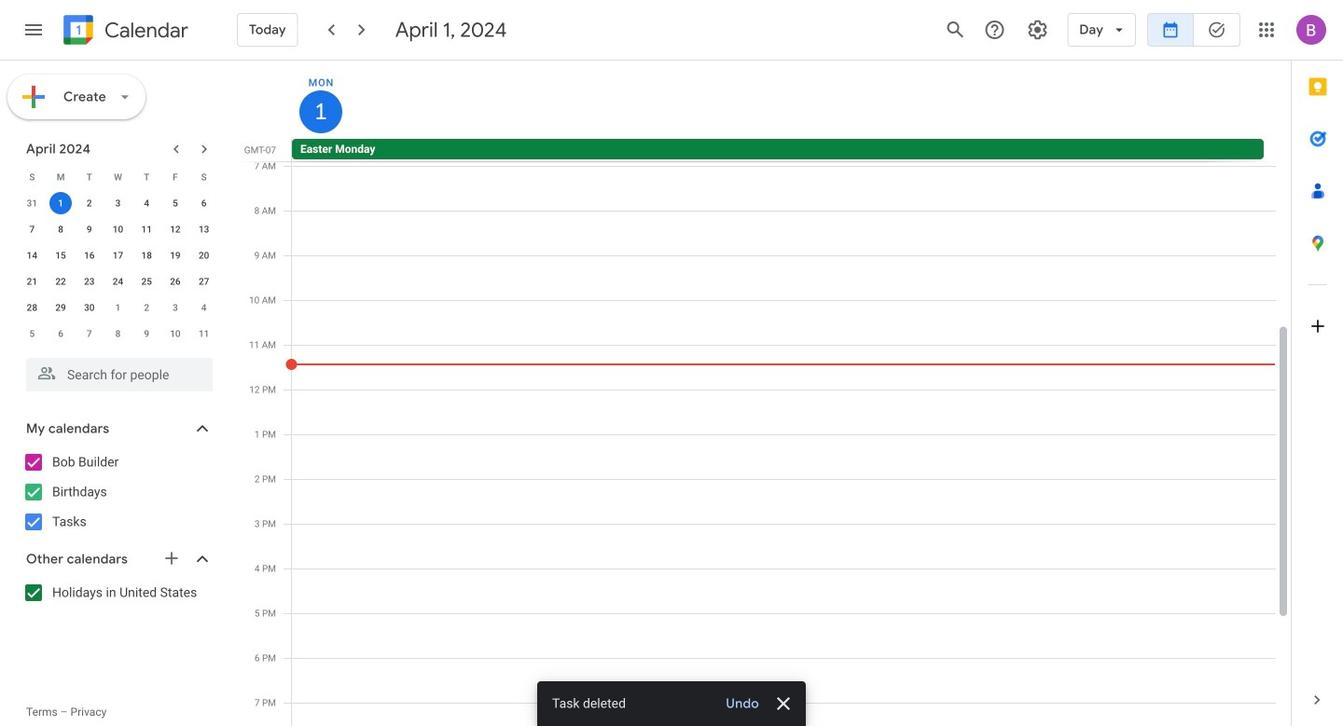 Task type: describe. For each thing, give the bounding box(es) containing it.
my calendars list
[[4, 448, 231, 537]]

add other calendars image
[[162, 550, 181, 568]]

25 element
[[135, 271, 158, 293]]

heading inside calendar element
[[101, 19, 188, 42]]

april 2024 grid
[[18, 164, 218, 347]]

3 element
[[107, 192, 129, 215]]

settings menu image
[[1027, 19, 1049, 41]]

5 element
[[164, 192, 187, 215]]

may 4 element
[[193, 297, 215, 319]]

may 1 element
[[107, 297, 129, 319]]

30 element
[[78, 297, 101, 319]]

12 element
[[164, 218, 187, 241]]

monday, april 1, today element
[[299, 91, 342, 133]]

2 element
[[78, 192, 101, 215]]

may 2 element
[[135, 297, 158, 319]]

14 element
[[21, 244, 43, 267]]

7 element
[[21, 218, 43, 241]]

28 element
[[21, 297, 43, 319]]

may 7 element
[[78, 323, 101, 345]]

27 element
[[193, 271, 215, 293]]

may 6 element
[[50, 323, 72, 345]]

8 element
[[50, 218, 72, 241]]

cell inside the april 2024 grid
[[46, 190, 75, 216]]

23 element
[[78, 271, 101, 293]]

11 element
[[135, 218, 158, 241]]

may 3 element
[[164, 297, 187, 319]]



Task type: vqa. For each thing, say whether or not it's contained in the screenshot.
May 9 element
yes



Task type: locate. For each thing, give the bounding box(es) containing it.
row
[[284, 139, 1291, 161], [18, 164, 218, 190], [18, 190, 218, 216], [18, 216, 218, 243], [18, 243, 218, 269], [18, 269, 218, 295], [18, 295, 218, 321], [18, 321, 218, 347]]

Search for people text field
[[37, 358, 202, 392]]

march 31 element
[[21, 192, 43, 215]]

10 element
[[107, 218, 129, 241]]

4 element
[[135, 192, 158, 215]]

15 element
[[50, 244, 72, 267]]

may 5 element
[[21, 323, 43, 345]]

19 element
[[164, 244, 187, 267]]

may 9 element
[[135, 323, 158, 345]]

26 element
[[164, 271, 187, 293]]

may 10 element
[[164, 323, 187, 345]]

22 element
[[50, 271, 72, 293]]

29 element
[[50, 297, 72, 319]]

20 element
[[193, 244, 215, 267]]

9 element
[[78, 218, 101, 241]]

main drawer image
[[22, 19, 45, 41]]

13 element
[[193, 218, 215, 241]]

tab list
[[1292, 61, 1344, 675]]

may 8 element
[[107, 323, 129, 345]]

None search field
[[0, 351, 231, 392]]

grid
[[239, 61, 1291, 727]]

16 element
[[78, 244, 101, 267]]

may 11 element
[[193, 323, 215, 345]]

calendar element
[[60, 11, 188, 52]]

6 element
[[193, 192, 215, 215]]

21 element
[[21, 271, 43, 293]]

row group
[[18, 190, 218, 347]]

24 element
[[107, 271, 129, 293]]

cell
[[46, 190, 75, 216]]

1, today element
[[50, 192, 72, 215]]

18 element
[[135, 244, 158, 267]]

17 element
[[107, 244, 129, 267]]

heading
[[101, 19, 188, 42]]



